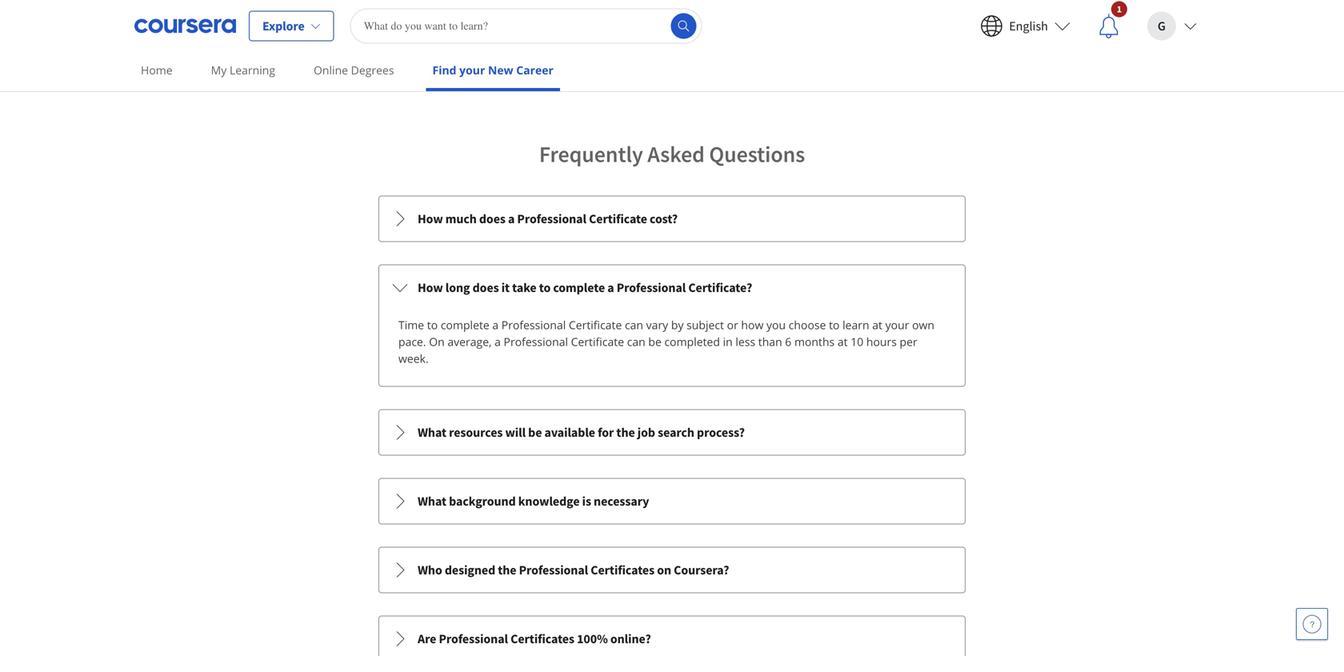 Task type: locate. For each thing, give the bounding box(es) containing it.
1 vertical spatial the
[[498, 562, 516, 578]]

0 vertical spatial can
[[625, 317, 643, 332]]

how for how long does it take to complete a professional certificate?
[[418, 280, 443, 296]]

is
[[582, 493, 591, 509]]

1 horizontal spatial the
[[616, 424, 635, 440]]

how much does a professional certificate cost?
[[418, 211, 678, 227]]

explore certificates link
[[192, 0, 1152, 28]]

are professional certificates 100% online?
[[418, 631, 651, 647]]

explore up learning
[[262, 18, 305, 34]]

it
[[501, 280, 510, 296]]

who designed the professional certificates on coursera?
[[418, 562, 729, 578]]

at
[[872, 317, 882, 332], [838, 334, 848, 349]]

complete up average,
[[441, 317, 489, 332]]

does left it
[[472, 280, 499, 296]]

0 vertical spatial what
[[418, 424, 446, 440]]

how left the long
[[418, 280, 443, 296]]

than
[[758, 334, 782, 349]]

1 vertical spatial what
[[418, 493, 446, 509]]

1 vertical spatial certificates
[[591, 562, 655, 578]]

new
[[488, 62, 513, 78]]

will
[[505, 424, 526, 440]]

how for how much does a professional certificate cost?
[[418, 211, 443, 227]]

be down "vary"
[[648, 334, 661, 349]]

my learning link
[[205, 52, 282, 88]]

your inside the find your new career link
[[459, 62, 485, 78]]

explore inside "explore" dropdown button
[[262, 18, 305, 34]]

in
[[723, 334, 733, 349]]

what left background
[[418, 493, 446, 509]]

by
[[671, 317, 684, 332]]

how left much
[[418, 211, 443, 227]]

1 what from the top
[[418, 424, 446, 440]]

1 vertical spatial how
[[418, 280, 443, 296]]

at left 10
[[838, 334, 848, 349]]

0 vertical spatial your
[[459, 62, 485, 78]]

None search field
[[350, 8, 702, 44]]

1 horizontal spatial certificates
[[511, 631, 574, 647]]

how
[[418, 211, 443, 227], [418, 280, 443, 296]]

months
[[794, 334, 835, 349]]

be
[[648, 334, 661, 349], [528, 424, 542, 440]]

subject
[[687, 317, 724, 332]]

your
[[459, 62, 485, 78], [885, 317, 909, 332]]

how long does it take to complete a professional certificate? button
[[379, 265, 965, 310]]

what
[[418, 424, 446, 440], [418, 493, 446, 509]]

0 vertical spatial at
[[872, 317, 882, 332]]

0 vertical spatial be
[[648, 334, 661, 349]]

0 horizontal spatial explore
[[192, 10, 233, 26]]

english
[[1009, 18, 1048, 34]]

1 vertical spatial certificate
[[569, 317, 622, 332]]

job
[[637, 424, 655, 440]]

list
[[192, 0, 1152, 2]]

explore for explore
[[262, 18, 305, 34]]

background
[[449, 493, 516, 509]]

your up per at the right bottom
[[885, 317, 909, 332]]

at up "hours"
[[872, 317, 882, 332]]

what left resources
[[418, 424, 446, 440]]

be inside time to complete a professional certificate can vary by subject or how you choose to learn at your own pace. on average, a professional certificate can be completed in less than 6 months at 10 hours per week.
[[648, 334, 661, 349]]

0 vertical spatial complete
[[553, 280, 605, 296]]

certificate for can
[[569, 317, 622, 332]]

does for a
[[479, 211, 506, 227]]

find your new career link
[[426, 52, 560, 91]]

the right designed
[[498, 562, 516, 578]]

does
[[479, 211, 506, 227], [472, 280, 499, 296]]

0 vertical spatial does
[[479, 211, 506, 227]]

100%
[[577, 631, 608, 647]]

2 what from the top
[[418, 493, 446, 509]]

to up on
[[427, 317, 438, 332]]

find
[[432, 62, 456, 78]]

certificates up learning
[[235, 10, 297, 26]]

1 vertical spatial complete
[[441, 317, 489, 332]]

2 how from the top
[[418, 280, 443, 296]]

explore inside explore certificates link
[[192, 10, 233, 26]]

0 horizontal spatial to
[[427, 317, 438, 332]]

6
[[785, 334, 791, 349]]

long
[[445, 280, 470, 296]]

0 horizontal spatial your
[[459, 62, 485, 78]]

0 horizontal spatial complete
[[441, 317, 489, 332]]

0 horizontal spatial be
[[528, 424, 542, 440]]

what inside what resources will be available for the job search process? dropdown button
[[418, 424, 446, 440]]

frequently
[[539, 140, 643, 168]]

who
[[418, 562, 442, 578]]

your right find
[[459, 62, 485, 78]]

time
[[398, 317, 424, 332]]

to inside dropdown button
[[539, 280, 551, 296]]

are professional certificates 100% online? button
[[379, 616, 965, 656]]

explore button
[[249, 11, 334, 41]]

to
[[539, 280, 551, 296], [427, 317, 438, 332], [829, 317, 840, 332]]

knowledge
[[518, 493, 580, 509]]

1 horizontal spatial to
[[539, 280, 551, 296]]

degrees
[[351, 62, 394, 78]]

how much does a professional certificate cost? button
[[379, 196, 965, 241]]

online degrees link
[[307, 52, 400, 88]]

certificate inside the "how much does a professional certificate cost?" dropdown button
[[589, 211, 647, 227]]

certificates left on
[[591, 562, 655, 578]]

can
[[625, 317, 643, 332], [627, 334, 645, 349]]

the right for
[[616, 424, 635, 440]]

english button
[[967, 0, 1083, 52]]

2 horizontal spatial certificates
[[591, 562, 655, 578]]

home link
[[134, 52, 179, 88]]

does for it
[[472, 280, 499, 296]]

average,
[[448, 334, 492, 349]]

can left "vary"
[[625, 317, 643, 332]]

certificate
[[589, 211, 647, 227], [569, 317, 622, 332], [571, 334, 624, 349]]

1 horizontal spatial at
[[872, 317, 882, 332]]

what inside what background knowledge is necessary dropdown button
[[418, 493, 446, 509]]

1 vertical spatial be
[[528, 424, 542, 440]]

0 horizontal spatial certificates
[[235, 10, 297, 26]]

what resources will be available for the job search process? button
[[379, 410, 965, 455]]

be inside what resources will be available for the job search process? dropdown button
[[528, 424, 542, 440]]

home
[[141, 62, 173, 78]]

help center image
[[1302, 614, 1322, 634]]

designed
[[445, 562, 495, 578]]

career
[[516, 62, 554, 78]]

complete inside dropdown button
[[553, 280, 605, 296]]

what resources will be available for the job search process?
[[418, 424, 745, 440]]

explore
[[192, 10, 233, 26], [262, 18, 305, 34]]

0 vertical spatial certificate
[[589, 211, 647, 227]]

1 how from the top
[[418, 211, 443, 227]]

to right take
[[539, 280, 551, 296]]

1 horizontal spatial complete
[[553, 280, 605, 296]]

complete
[[553, 280, 605, 296], [441, 317, 489, 332]]

certificates left the 100%
[[511, 631, 574, 647]]

per
[[900, 334, 917, 349]]

0 horizontal spatial at
[[838, 334, 848, 349]]

your inside time to complete a professional certificate can vary by subject or how you choose to learn at your own pace. on average, a professional certificate can be completed in less than 6 months at 10 hours per week.
[[885, 317, 909, 332]]

how
[[741, 317, 764, 332]]

frequently asked questions
[[539, 140, 805, 168]]

are
[[418, 631, 436, 647]]

the
[[616, 424, 635, 440], [498, 562, 516, 578]]

can left completed
[[627, 334, 645, 349]]

0 horizontal spatial the
[[498, 562, 516, 578]]

does right much
[[479, 211, 506, 227]]

explore for explore certificates
[[192, 10, 233, 26]]

on
[[429, 334, 445, 349]]

1 horizontal spatial be
[[648, 334, 661, 349]]

professional
[[517, 211, 586, 227], [617, 280, 686, 296], [501, 317, 566, 332], [504, 334, 568, 349], [519, 562, 588, 578], [439, 631, 508, 647]]

explore up my
[[192, 10, 233, 26]]

career academy - gateway certificates carousel element
[[192, 0, 1152, 76]]

1 vertical spatial your
[[885, 317, 909, 332]]

0 vertical spatial how
[[418, 211, 443, 227]]

choose
[[789, 317, 826, 332]]

1 horizontal spatial your
[[885, 317, 909, 332]]

complete right take
[[553, 280, 605, 296]]

1 vertical spatial does
[[472, 280, 499, 296]]

be right will
[[528, 424, 542, 440]]

to left learn
[[829, 317, 840, 332]]

a
[[508, 211, 515, 227], [607, 280, 614, 296], [492, 317, 499, 332], [495, 334, 501, 349]]

1 vertical spatial at
[[838, 334, 848, 349]]

certificates
[[235, 10, 297, 26], [591, 562, 655, 578], [511, 631, 574, 647]]

1 horizontal spatial explore
[[262, 18, 305, 34]]



Task type: describe. For each thing, give the bounding box(es) containing it.
what for what resources will be available for the job search process?
[[418, 424, 446, 440]]

cost?
[[650, 211, 678, 227]]

what background knowledge is necessary
[[418, 493, 649, 509]]

you
[[766, 317, 786, 332]]

week.
[[398, 351, 429, 366]]

complete inside time to complete a professional certificate can vary by subject or how you choose to learn at your own pace. on average, a professional certificate can be completed in less than 6 months at 10 hours per week.
[[441, 317, 489, 332]]

necessary
[[594, 493, 649, 509]]

completed
[[664, 334, 720, 349]]

on
[[657, 562, 671, 578]]

1 button
[[1083, 0, 1134, 52]]

how long does it take to complete a professional certificate?
[[418, 280, 752, 296]]

1 vertical spatial can
[[627, 334, 645, 349]]

my learning
[[211, 62, 275, 78]]

certificate?
[[688, 280, 752, 296]]

1
[[1117, 3, 1122, 15]]

2 horizontal spatial to
[[829, 317, 840, 332]]

hours
[[866, 334, 897, 349]]

online
[[314, 62, 348, 78]]

0 vertical spatial certificates
[[235, 10, 297, 26]]

explore certificates
[[192, 10, 297, 26]]

asked
[[647, 140, 705, 168]]

who designed the professional certificates on coursera? button
[[379, 548, 965, 592]]

learning
[[230, 62, 275, 78]]

much
[[445, 211, 477, 227]]

vary
[[646, 317, 668, 332]]

2 vertical spatial certificates
[[511, 631, 574, 647]]

g
[[1158, 18, 1166, 34]]

What do you want to learn? text field
[[350, 8, 702, 44]]

own
[[912, 317, 934, 332]]

coursera image
[[134, 13, 236, 39]]

resources
[[449, 424, 503, 440]]

for
[[598, 424, 614, 440]]

questions
[[709, 140, 805, 168]]

online degrees
[[314, 62, 394, 78]]

g button
[[1134, 0, 1210, 52]]

certificate for cost?
[[589, 211, 647, 227]]

10
[[851, 334, 863, 349]]

time to complete a professional certificate can vary by subject or how you choose to learn at your own pace. on average, a professional certificate can be completed in less than 6 months at 10 hours per week.
[[398, 317, 934, 366]]

search
[[658, 424, 694, 440]]

less
[[736, 334, 755, 349]]

coursera?
[[674, 562, 729, 578]]

available
[[544, 424, 595, 440]]

online?
[[610, 631, 651, 647]]

find your new career
[[432, 62, 554, 78]]

2 vertical spatial certificate
[[571, 334, 624, 349]]

0 vertical spatial the
[[616, 424, 635, 440]]

what background knowledge is necessary button
[[379, 479, 965, 524]]

my
[[211, 62, 227, 78]]

what for what background knowledge is necessary
[[418, 493, 446, 509]]

or
[[727, 317, 738, 332]]

pace.
[[398, 334, 426, 349]]

process?
[[697, 424, 745, 440]]

learn
[[843, 317, 869, 332]]

take
[[512, 280, 537, 296]]



Task type: vqa. For each thing, say whether or not it's contained in the screenshot.
the topmost 'your'
yes



